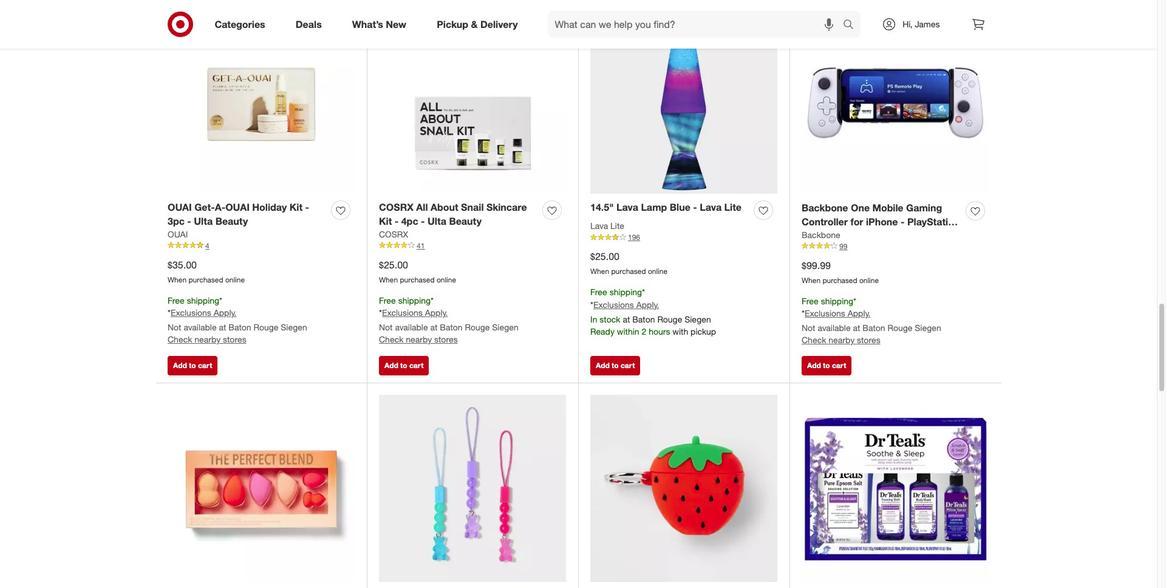 Task type: describe. For each thing, give the bounding box(es) containing it.
snail
[[461, 201, 484, 213]]

4 link
[[168, 240, 355, 251]]

free shipping * * exclusions apply. not available at baton rouge siegen check nearby stores for $99.99
[[802, 296, 942, 345]]

controller
[[802, 216, 848, 228]]

when for ouai get-a-ouai holiday kit - 3pc - ulta beauty
[[168, 275, 187, 284]]

backbone for backbone one mobile gaming controller for iphone - playstation edition - white (lightning)
[[802, 202, 849, 214]]

gaming
[[907, 202, 943, 214]]

deals
[[296, 18, 322, 30]]

pickup & delivery
[[437, 18, 518, 30]]

$35.00
[[168, 259, 197, 271]]

ouai for ouai get-a-ouai holiday kit - 3pc - ulta beauty
[[168, 201, 192, 213]]

ouai get-a-ouai holiday kit - 3pc - ulta beauty link
[[168, 201, 326, 228]]

iphone
[[866, 216, 898, 228]]

- right holiday
[[305, 201, 309, 213]]

purchased for backbone one mobile gaming controller for iphone - playstation edition - white (lightning)
[[823, 276, 858, 285]]

add to cart for ouai get-a-ouai holiday kit - 3pc - ulta beauty
[[173, 361, 212, 370]]

purchased for cosrx all about snail skincare kit - 4pc - ulta beauty
[[400, 275, 435, 284]]

2 horizontal spatial lava
[[700, 201, 722, 213]]

cart for backbone one mobile gaming controller for iphone - playstation edition - white (lightning)
[[832, 361, 847, 370]]

add to cart button for ouai get-a-ouai holiday kit - 3pc - ulta beauty
[[168, 356, 218, 375]]

add for backbone one mobile gaming controller for iphone - playstation edition - white (lightning)
[[808, 361, 821, 370]]

check nearby stores button for $99.99
[[802, 334, 881, 347]]

exclusions for 14.5" lava lamp blue - lava lite
[[594, 299, 634, 310]]

hi,
[[903, 19, 913, 29]]

delivery
[[481, 18, 518, 30]]

$35.00 when purchased online
[[168, 259, 245, 284]]

add to cart button for backbone one mobile gaming controller for iphone - playstation edition - white (lightning)
[[802, 356, 852, 375]]

- right blue
[[693, 201, 697, 213]]

exclusions apply. button for backbone one mobile gaming controller for iphone - playstation edition - white (lightning)
[[805, 308, 871, 320]]

when for backbone one mobile gaming controller for iphone - playstation edition - white (lightning)
[[802, 276, 821, 285]]

check nearby stores button for $25.00
[[379, 334, 458, 346]]

$25.00 for cosrx all about snail skincare kit - 4pc - ulta beauty
[[379, 259, 408, 271]]

what's new link
[[342, 11, 422, 38]]

rouge for blue
[[658, 314, 683, 324]]

at for cosrx all about snail skincare kit - 4pc - ulta beauty
[[431, 322, 438, 333]]

stock
[[600, 314, 621, 324]]

pickup
[[691, 326, 716, 336]]

&
[[471, 18, 478, 30]]

to for cosrx all about snail skincare kit - 4pc - ulta beauty
[[400, 361, 407, 370]]

ulta for all
[[428, 215, 447, 227]]

to for ouai get-a-ouai holiday kit - 3pc - ulta beauty
[[189, 361, 196, 370]]

siegen for ouai get-a-ouai holiday kit - 3pc - ulta beauty
[[281, 322, 307, 333]]

when for 14.5" lava lamp blue - lava lite
[[591, 267, 610, 276]]

(lightning)
[[873, 230, 922, 242]]

backbone one mobile gaming controller for iphone - playstation edition - white (lightning) link
[[802, 201, 961, 242]]

exclusions for ouai get-a-ouai holiday kit - 3pc - ulta beauty
[[171, 308, 211, 318]]

search
[[838, 19, 867, 31]]

check nearby stores button for $35.00
[[168, 334, 246, 346]]

$25.00 for 14.5" lava lamp blue - lava lite
[[591, 250, 620, 263]]

4pc
[[401, 215, 418, 227]]

mobile
[[873, 202, 904, 214]]

$99.99 when purchased online
[[802, 259, 879, 285]]

categories link
[[204, 11, 281, 38]]

in
[[591, 314, 598, 324]]

what's new
[[352, 18, 407, 30]]

shipping for ouai get-a-ouai holiday kit - 3pc - ulta beauty
[[187, 295, 219, 305]]

- up (lightning)
[[901, 216, 905, 228]]

lamp
[[641, 201, 667, 213]]

siegen for backbone one mobile gaming controller for iphone - playstation edition - white (lightning)
[[915, 323, 942, 333]]

cosrx all about snail skincare kit - 4pc - ulta beauty link
[[379, 201, 538, 228]]

one
[[851, 202, 870, 214]]

not for $35.00
[[168, 322, 181, 333]]

new
[[386, 18, 407, 30]]

about
[[431, 201, 459, 213]]

to for 14.5" lava lamp blue - lava lite
[[612, 361, 619, 370]]

hi, james
[[903, 19, 940, 29]]

What can we help you find? suggestions appear below search field
[[548, 11, 847, 38]]

backbone one mobile gaming controller for iphone - playstation edition - white (lightning)
[[802, 202, 960, 242]]

all
[[416, 201, 428, 213]]

3pc
[[168, 215, 185, 227]]

cosrx link
[[379, 228, 408, 240]]

196
[[628, 233, 640, 242]]

1 vertical spatial lite
[[611, 221, 625, 231]]

purchased for ouai get-a-ouai holiday kit - 3pc - ulta beauty
[[189, 275, 223, 284]]

what's
[[352, 18, 383, 30]]

lava lite
[[591, 221, 625, 231]]

kit for cosrx all about snail skincare kit - 4pc - ulta beauty
[[379, 215, 392, 227]]

beauty for ouai
[[216, 215, 248, 227]]

categories
[[215, 18, 265, 30]]

james
[[915, 19, 940, 29]]

lava lite link
[[591, 220, 625, 232]]

skincare
[[487, 201, 527, 213]]

white
[[844, 230, 870, 242]]

check for $99.99
[[802, 335, 827, 345]]

ready
[[591, 326, 615, 336]]

2
[[642, 326, 647, 336]]

shipping for 14.5" lava lamp blue - lava lite
[[610, 287, 642, 297]]

for
[[851, 216, 864, 228]]

- left 4pc
[[395, 215, 399, 227]]

cosrx all about snail skincare kit - 4pc - ulta beauty
[[379, 201, 527, 227]]

add to cart for 14.5" lava lamp blue - lava lite
[[596, 361, 635, 370]]

- left the white at the right top of page
[[837, 230, 841, 242]]

get-
[[195, 201, 215, 213]]

pickup
[[437, 18, 469, 30]]

stores for $25.00
[[434, 334, 458, 345]]

add to cart button for cosrx all about snail skincare kit - 4pc - ulta beauty
[[379, 356, 429, 375]]

within
[[617, 326, 640, 336]]

$99.99
[[802, 259, 831, 272]]

check for $25.00
[[379, 334, 404, 345]]

siegen for 14.5" lava lamp blue - lava lite
[[685, 314, 711, 324]]

cart for cosrx all about snail skincare kit - 4pc - ulta beauty
[[410, 361, 424, 370]]



Task type: locate. For each thing, give the bounding box(es) containing it.
lava
[[617, 201, 639, 213], [700, 201, 722, 213], [591, 221, 608, 231]]

online down 99 link on the top of page
[[860, 276, 879, 285]]

baton for lamp
[[633, 314, 655, 324]]

1 horizontal spatial lite
[[725, 201, 742, 213]]

4 to from the left
[[823, 361, 830, 370]]

1 vertical spatial kit
[[379, 215, 392, 227]]

-
[[305, 201, 309, 213], [693, 201, 697, 213], [187, 215, 191, 227], [395, 215, 399, 227], [421, 215, 425, 227], [901, 216, 905, 228], [837, 230, 841, 242]]

online for about
[[437, 275, 456, 284]]

free for 14.5" lava lamp blue - lava lite
[[591, 287, 607, 297]]

0 vertical spatial cosrx
[[379, 201, 414, 213]]

196 link
[[591, 232, 778, 243]]

$25.00 when purchased online for all
[[379, 259, 456, 284]]

14.5" lava lamp blue - lava lite link
[[591, 201, 742, 214]]

ulta down get- in the top of the page
[[194, 215, 213, 227]]

a-
[[215, 201, 226, 213]]

apply. inside free shipping * * exclusions apply. in stock at  baton rouge siegen ready within 2 hours with pickup
[[637, 299, 659, 310]]

0 horizontal spatial kit
[[290, 201, 303, 213]]

apple airpods pro gen 1/2 case - heyday™ with jialei sun image
[[591, 395, 778, 582], [591, 395, 778, 582]]

the perfect blend makeup sponge gift set - 6ct image
[[168, 395, 355, 582], [168, 395, 355, 582]]

2 ulta from the left
[[428, 215, 447, 227]]

baton for a-
[[229, 322, 251, 333]]

shipping up stock
[[610, 287, 642, 297]]

0 horizontal spatial ulta
[[194, 215, 213, 227]]

1 add to cart from the left
[[173, 361, 212, 370]]

beauty down snail
[[449, 215, 482, 227]]

apply.
[[637, 299, 659, 310], [214, 308, 237, 318], [425, 308, 448, 318], [848, 308, 871, 319]]

0 horizontal spatial $25.00 when purchased online
[[379, 259, 456, 284]]

rouge for snail
[[465, 322, 490, 333]]

cosrx
[[379, 201, 414, 213], [379, 229, 408, 239]]

1 horizontal spatial nearby
[[406, 334, 432, 345]]

1 horizontal spatial beauty
[[449, 215, 482, 227]]

2 horizontal spatial available
[[818, 323, 851, 333]]

cart
[[198, 361, 212, 370], [410, 361, 424, 370], [621, 361, 635, 370], [832, 361, 847, 370]]

4 add from the left
[[808, 361, 821, 370]]

- right "3pc"
[[187, 215, 191, 227]]

1 horizontal spatial check nearby stores button
[[379, 334, 458, 346]]

pickup & delivery link
[[427, 11, 533, 38]]

free shipping * * exclusions apply. not available at baton rouge siegen check nearby stores
[[168, 295, 307, 345], [379, 295, 519, 345], [802, 296, 942, 345]]

add to cart button for 14.5" lava lamp blue - lava lite
[[591, 356, 641, 375]]

shipping down $35.00 when purchased online
[[187, 295, 219, 305]]

2 horizontal spatial stores
[[857, 335, 881, 345]]

3 add from the left
[[596, 361, 610, 370]]

baton for about
[[440, 322, 463, 333]]

2 backbone from the top
[[802, 230, 841, 240]]

free for ouai get-a-ouai holiday kit - 3pc - ulta beauty
[[168, 295, 185, 305]]

edition
[[802, 230, 834, 242]]

2 add from the left
[[385, 361, 398, 370]]

when inside $35.00 when purchased online
[[168, 275, 187, 284]]

baton inside free shipping * * exclusions apply. in stock at  baton rouge siegen ready within 2 hours with pickup
[[633, 314, 655, 324]]

exclusions for backbone one mobile gaming controller for iphone - playstation edition - white (lightning)
[[805, 308, 846, 319]]

free for backbone one mobile gaming controller for iphone - playstation edition - white (lightning)
[[802, 296, 819, 306]]

ulta for get-
[[194, 215, 213, 227]]

baton for mobile
[[863, 323, 886, 333]]

2 cosrx from the top
[[379, 229, 408, 239]]

blue
[[670, 201, 691, 213]]

apply. for a-
[[214, 308, 237, 318]]

check
[[168, 334, 192, 345], [379, 334, 404, 345], [802, 335, 827, 345]]

rouge
[[658, 314, 683, 324], [254, 322, 279, 333], [465, 322, 490, 333], [888, 323, 913, 333]]

beauty inside cosrx all about snail skincare kit - 4pc - ulta beauty
[[449, 215, 482, 227]]

purchased down 196
[[612, 267, 646, 276]]

with
[[673, 326, 689, 336]]

apply. for about
[[425, 308, 448, 318]]

beauty
[[216, 215, 248, 227], [449, 215, 482, 227]]

add to cart button
[[168, 356, 218, 375], [379, 356, 429, 375], [591, 356, 641, 375], [802, 356, 852, 375]]

add for 14.5" lava lamp blue - lava lite
[[596, 361, 610, 370]]

99 link
[[802, 241, 990, 252]]

at for ouai get-a-ouai holiday kit - 3pc - ulta beauty
[[219, 322, 226, 333]]

purchased inside $99.99 when purchased online
[[823, 276, 858, 285]]

cosrx all about snail skincare kit - 4pc - ulta beauty image
[[379, 6, 566, 194], [379, 6, 566, 194]]

shipping down 41
[[398, 295, 431, 305]]

online inside $99.99 when purchased online
[[860, 276, 879, 285]]

baton
[[633, 314, 655, 324], [229, 322, 251, 333], [440, 322, 463, 333], [863, 323, 886, 333]]

3 cart from the left
[[621, 361, 635, 370]]

$25.00 when purchased online
[[591, 250, 668, 276], [379, 259, 456, 284]]

0 horizontal spatial available
[[184, 322, 217, 333]]

cosrx up 4pc
[[379, 201, 414, 213]]

ouai down "3pc"
[[168, 229, 188, 239]]

lite
[[725, 201, 742, 213], [611, 221, 625, 231]]

online
[[648, 267, 668, 276], [225, 275, 245, 284], [437, 275, 456, 284], [860, 276, 879, 285]]

rouge for ouai
[[254, 322, 279, 333]]

2 horizontal spatial nearby
[[829, 335, 855, 345]]

2 to from the left
[[400, 361, 407, 370]]

online for a-
[[225, 275, 245, 284]]

online down the 41 link
[[437, 275, 456, 284]]

lava down '14.5"'
[[591, 221, 608, 231]]

1 beauty from the left
[[216, 215, 248, 227]]

cart for 14.5" lava lamp blue - lava lite
[[621, 361, 635, 370]]

lava right blue
[[700, 201, 722, 213]]

at for 14.5" lava lamp blue - lava lite
[[623, 314, 630, 324]]

rouge for gaming
[[888, 323, 913, 333]]

online for lamp
[[648, 267, 668, 276]]

add for ouai get-a-ouai holiday kit - 3pc - ulta beauty
[[173, 361, 187, 370]]

99
[[840, 242, 848, 251]]

2 horizontal spatial check
[[802, 335, 827, 345]]

check for $35.00
[[168, 334, 192, 345]]

2 horizontal spatial free shipping * * exclusions apply. not available at baton rouge siegen check nearby stores
[[802, 296, 942, 345]]

free shipping * * exclusions apply. in stock at  baton rouge siegen ready within 2 hours with pickup
[[591, 287, 716, 336]]

1 vertical spatial backbone
[[802, 230, 841, 240]]

check nearby stores button
[[168, 334, 246, 346], [379, 334, 458, 346], [802, 334, 881, 347]]

1 horizontal spatial kit
[[379, 215, 392, 227]]

0 horizontal spatial not
[[168, 322, 181, 333]]

add
[[173, 361, 187, 370], [385, 361, 398, 370], [596, 361, 610, 370], [808, 361, 821, 370]]

exclusions
[[594, 299, 634, 310], [171, 308, 211, 318], [382, 308, 423, 318], [805, 308, 846, 319]]

0 horizontal spatial lite
[[611, 221, 625, 231]]

kit inside ouai get-a-ouai holiday kit - 3pc - ulta beauty
[[290, 201, 303, 213]]

search button
[[838, 11, 867, 40]]

exclusions apply. button
[[594, 299, 659, 311], [171, 307, 237, 319], [382, 307, 448, 319], [805, 308, 871, 320]]

free shipping * * exclusions apply. not available at baton rouge siegen check nearby stores for $25.00
[[379, 295, 519, 345]]

backbone link
[[802, 229, 841, 241]]

0 horizontal spatial $25.00
[[379, 259, 408, 271]]

siegen inside free shipping * * exclusions apply. in stock at  baton rouge siegen ready within 2 hours with pickup
[[685, 314, 711, 324]]

$25.00 down the cosrx link
[[379, 259, 408, 271]]

0 horizontal spatial nearby
[[195, 334, 221, 345]]

kit
[[290, 201, 303, 213], [379, 215, 392, 227]]

1 horizontal spatial $25.00
[[591, 250, 620, 263]]

available
[[184, 322, 217, 333], [395, 322, 428, 333], [818, 323, 851, 333]]

add for cosrx all about snail skincare kit - 4pc - ulta beauty
[[385, 361, 398, 370]]

shipping down $99.99 when purchased online
[[821, 296, 854, 306]]

nearby for $35.00
[[195, 334, 221, 345]]

cosrx for cosrx all about snail skincare kit - 4pc - ulta beauty
[[379, 201, 414, 213]]

0 horizontal spatial check nearby stores button
[[168, 334, 246, 346]]

at
[[623, 314, 630, 324], [219, 322, 226, 333], [431, 322, 438, 333], [853, 323, 861, 333]]

exclusions apply. button for cosrx all about snail skincare kit - 4pc - ulta beauty
[[382, 307, 448, 319]]

4 add to cart button from the left
[[802, 356, 852, 375]]

0 horizontal spatial lava
[[591, 221, 608, 231]]

1 horizontal spatial lava
[[617, 201, 639, 213]]

when inside $99.99 when purchased online
[[802, 276, 821, 285]]

at inside free shipping * * exclusions apply. in stock at  baton rouge siegen ready within 2 hours with pickup
[[623, 314, 630, 324]]

exclusions apply. button for ouai get-a-ouai holiday kit - 3pc - ulta beauty
[[171, 307, 237, 319]]

online for mobile
[[860, 276, 879, 285]]

1 horizontal spatial stores
[[434, 334, 458, 345]]

purchased inside $35.00 when purchased online
[[189, 275, 223, 284]]

ulta inside cosrx all about snail skincare kit - 4pc - ulta beauty
[[428, 215, 447, 227]]

$25.00
[[591, 250, 620, 263], [379, 259, 408, 271]]

2 horizontal spatial check nearby stores button
[[802, 334, 881, 347]]

$25.00 when purchased online for lava
[[591, 250, 668, 276]]

41 link
[[379, 240, 566, 251]]

online inside $35.00 when purchased online
[[225, 275, 245, 284]]

ouai for the ouai link
[[168, 229, 188, 239]]

backbone one mobile gaming controller for iphone - playstation edition - white (lightning) image
[[802, 6, 990, 194], [802, 6, 990, 194]]

ouai up "3pc"
[[168, 201, 192, 213]]

purchased down 41
[[400, 275, 435, 284]]

kit up the cosrx link
[[379, 215, 392, 227]]

purchased
[[612, 267, 646, 276], [189, 275, 223, 284], [400, 275, 435, 284], [823, 276, 858, 285]]

1 ulta from the left
[[194, 215, 213, 227]]

free
[[591, 287, 607, 297], [168, 295, 185, 305], [379, 295, 396, 305], [802, 296, 819, 306]]

ulta inside ouai get-a-ouai holiday kit - 3pc - ulta beauty
[[194, 215, 213, 227]]

1 horizontal spatial not
[[379, 322, 393, 333]]

lite down '14.5"'
[[611, 221, 625, 231]]

$25.00 when purchased online down 41
[[379, 259, 456, 284]]

purchased for 14.5" lava lamp blue - lava lite
[[612, 267, 646, 276]]

backbone down controller
[[802, 230, 841, 240]]

siegen
[[685, 314, 711, 324], [281, 322, 307, 333], [492, 322, 519, 333], [915, 323, 942, 333]]

holiday
[[252, 201, 287, 213]]

purchased down $99.99
[[823, 276, 858, 285]]

stores for $99.99
[[857, 335, 881, 345]]

0 vertical spatial backbone
[[802, 202, 849, 214]]

lite right blue
[[725, 201, 742, 213]]

1 horizontal spatial free shipping * * exclusions apply. not available at baton rouge siegen check nearby stores
[[379, 295, 519, 345]]

beauty inside ouai get-a-ouai holiday kit - 3pc - ulta beauty
[[216, 215, 248, 227]]

dr teal's lavender regimen bath and body gift set - 4pc image
[[802, 395, 990, 583], [802, 395, 990, 583]]

ouai link
[[168, 228, 188, 240]]

exclusions apply. button for 14.5" lava lamp blue - lava lite
[[594, 299, 659, 311]]

hours
[[649, 326, 670, 336]]

free shipping * * exclusions apply. not available at baton rouge siegen check nearby stores for $35.00
[[168, 295, 307, 345]]

online up free shipping * * exclusions apply. in stock at  baton rouge siegen ready within 2 hours with pickup
[[648, 267, 668, 276]]

to for backbone one mobile gaming controller for iphone - playstation edition - white (lightning)
[[823, 361, 830, 370]]

cosrx for cosrx
[[379, 229, 408, 239]]

4
[[205, 241, 209, 250]]

shipping for backbone one mobile gaming controller for iphone - playstation edition - white (lightning)
[[821, 296, 854, 306]]

cell phone and tech charms 3pk - heyday™ image
[[379, 395, 566, 582], [379, 395, 566, 582]]

backbone
[[802, 202, 849, 214], [802, 230, 841, 240]]

apply. for lamp
[[637, 299, 659, 310]]

0 horizontal spatial free shipping * * exclusions apply. not available at baton rouge siegen check nearby stores
[[168, 295, 307, 345]]

0 vertical spatial lite
[[725, 201, 742, 213]]

2 horizontal spatial not
[[802, 323, 816, 333]]

not for $99.99
[[802, 323, 816, 333]]

when for cosrx all about snail skincare kit - 4pc - ulta beauty
[[379, 275, 398, 284]]

free inside free shipping * * exclusions apply. in stock at  baton rouge siegen ready within 2 hours with pickup
[[591, 287, 607, 297]]

41
[[417, 241, 425, 250]]

backbone inside backbone one mobile gaming controller for iphone - playstation edition - white (lightning)
[[802, 202, 849, 214]]

free for cosrx all about snail skincare kit - 4pc - ulta beauty
[[379, 295, 396, 305]]

stores for $35.00
[[223, 334, 246, 345]]

1 to from the left
[[189, 361, 196, 370]]

add to cart for cosrx all about snail skincare kit - 4pc - ulta beauty
[[385, 361, 424, 370]]

exclusions inside free shipping * * exclusions apply. in stock at  baton rouge siegen ready within 2 hours with pickup
[[594, 299, 634, 310]]

0 horizontal spatial stores
[[223, 334, 246, 345]]

backbone up controller
[[802, 202, 849, 214]]

nearby
[[195, 334, 221, 345], [406, 334, 432, 345], [829, 335, 855, 345]]

1 cosrx from the top
[[379, 201, 414, 213]]

0 horizontal spatial beauty
[[216, 215, 248, 227]]

ulta down about
[[428, 215, 447, 227]]

ulta
[[194, 215, 213, 227], [428, 215, 447, 227]]

not for $25.00
[[379, 322, 393, 333]]

shipping inside free shipping * * exclusions apply. in stock at  baton rouge siegen ready within 2 hours with pickup
[[610, 287, 642, 297]]

1 horizontal spatial available
[[395, 322, 428, 333]]

not
[[168, 322, 181, 333], [379, 322, 393, 333], [802, 323, 816, 333]]

14.5" lava lamp blue - lava lite image
[[591, 6, 778, 194], [591, 6, 778, 194]]

1 add from the left
[[173, 361, 187, 370]]

kit for ouai get-a-ouai holiday kit - 3pc - ulta beauty
[[290, 201, 303, 213]]

2 cart from the left
[[410, 361, 424, 370]]

backbone for backbone
[[802, 230, 841, 240]]

when
[[591, 267, 610, 276], [168, 275, 187, 284], [379, 275, 398, 284], [802, 276, 821, 285]]

purchased down $35.00 at left top
[[189, 275, 223, 284]]

siegen for cosrx all about snail skincare kit - 4pc - ulta beauty
[[492, 322, 519, 333]]

when down $35.00 at left top
[[168, 275, 187, 284]]

to
[[189, 361, 196, 370], [400, 361, 407, 370], [612, 361, 619, 370], [823, 361, 830, 370]]

2 beauty from the left
[[449, 215, 482, 227]]

add to cart for backbone one mobile gaming controller for iphone - playstation edition - white (lightning)
[[808, 361, 847, 370]]

when down the cosrx link
[[379, 275, 398, 284]]

0 vertical spatial kit
[[290, 201, 303, 213]]

2 add to cart from the left
[[385, 361, 424, 370]]

at for backbone one mobile gaming controller for iphone - playstation edition - white (lightning)
[[853, 323, 861, 333]]

2 add to cart button from the left
[[379, 356, 429, 375]]

apply. for mobile
[[848, 308, 871, 319]]

0 horizontal spatial check
[[168, 334, 192, 345]]

ouai get-a-ouai holiday kit - 3pc - ulta beauty
[[168, 201, 309, 227]]

1 horizontal spatial $25.00 when purchased online
[[591, 250, 668, 276]]

14.5"
[[591, 201, 614, 213]]

kit inside cosrx all about snail skincare kit - 4pc - ulta beauty
[[379, 215, 392, 227]]

rouge inside free shipping * * exclusions apply. in stock at  baton rouge siegen ready within 2 hours with pickup
[[658, 314, 683, 324]]

1 horizontal spatial ulta
[[428, 215, 447, 227]]

nearby for $99.99
[[829, 335, 855, 345]]

shipping for cosrx all about snail skincare kit - 4pc - ulta beauty
[[398, 295, 431, 305]]

beauty for snail
[[449, 215, 482, 227]]

3 add to cart from the left
[[596, 361, 635, 370]]

3 add to cart button from the left
[[591, 356, 641, 375]]

playstation
[[908, 216, 960, 228]]

*
[[642, 287, 645, 297], [219, 295, 222, 305], [431, 295, 434, 305], [854, 296, 857, 306], [591, 299, 594, 310], [168, 308, 171, 318], [379, 308, 382, 318], [802, 308, 805, 319]]

ouai
[[168, 201, 192, 213], [226, 201, 250, 213], [168, 229, 188, 239]]

lava right '14.5"'
[[617, 201, 639, 213]]

when down lava lite link at the right top of the page
[[591, 267, 610, 276]]

available for $99.99
[[818, 323, 851, 333]]

exclusions for cosrx all about snail skincare kit - 4pc - ulta beauty
[[382, 308, 423, 318]]

$25.00 when purchased online down 196
[[591, 250, 668, 276]]

when down $99.99
[[802, 276, 821, 285]]

deals link
[[285, 11, 337, 38]]

1 cart from the left
[[198, 361, 212, 370]]

stores
[[223, 334, 246, 345], [434, 334, 458, 345], [857, 335, 881, 345]]

nearby for $25.00
[[406, 334, 432, 345]]

- right 4pc
[[421, 215, 425, 227]]

14.5" lava lamp blue - lava lite
[[591, 201, 742, 213]]

beauty down the a-
[[216, 215, 248, 227]]

1 backbone from the top
[[802, 202, 849, 214]]

kit right holiday
[[290, 201, 303, 213]]

online down 4 link
[[225, 275, 245, 284]]

available for $35.00
[[184, 322, 217, 333]]

ouai get-a-ouai holiday kit - 3pc - ulta beauty image
[[168, 6, 355, 194], [168, 6, 355, 194]]

1 vertical spatial cosrx
[[379, 229, 408, 239]]

4 add to cart from the left
[[808, 361, 847, 370]]

cart for ouai get-a-ouai holiday kit - 3pc - ulta beauty
[[198, 361, 212, 370]]

$25.00 down lava lite link at the right top of the page
[[591, 250, 620, 263]]

3 to from the left
[[612, 361, 619, 370]]

ouai left holiday
[[226, 201, 250, 213]]

4 cart from the left
[[832, 361, 847, 370]]

add to cart
[[173, 361, 212, 370], [385, 361, 424, 370], [596, 361, 635, 370], [808, 361, 847, 370]]

1 horizontal spatial check
[[379, 334, 404, 345]]

cosrx inside cosrx all about snail skincare kit - 4pc - ulta beauty
[[379, 201, 414, 213]]

cosrx down 4pc
[[379, 229, 408, 239]]

1 add to cart button from the left
[[168, 356, 218, 375]]



Task type: vqa. For each thing, say whether or not it's contained in the screenshot.
Search
yes



